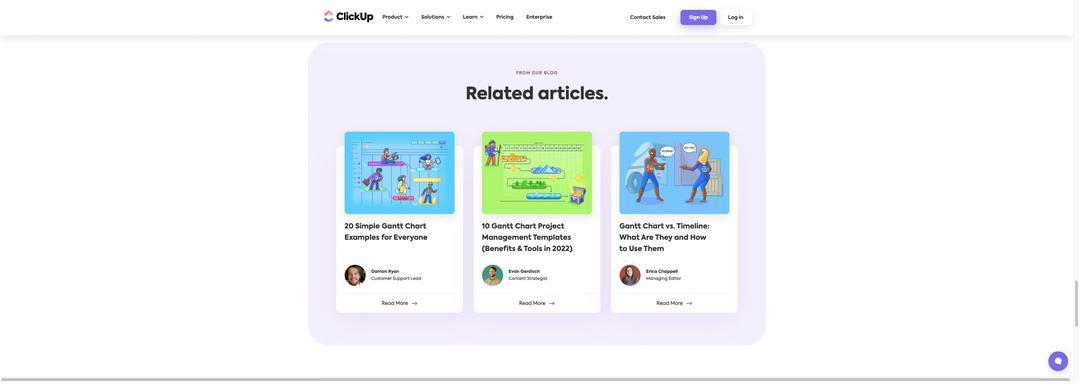 Task type: vqa. For each thing, say whether or not it's contained in the screenshot.
3rd Read More link from the right
yes



Task type: describe. For each thing, give the bounding box(es) containing it.
solutions
[[421, 15, 445, 20]]

from our blog
[[516, 71, 558, 75]]

to
[[620, 246, 628, 253]]

learn button
[[460, 10, 487, 25]]

product
[[383, 15, 403, 20]]

gantt chart vs. timeline: what are they and how to use them
[[620, 224, 710, 253]]

(benefits
[[482, 246, 516, 253]]

read more for everyone
[[382, 301, 408, 306]]

in inside "link"
[[739, 15, 744, 20]]

read more link for (benefits
[[474, 294, 601, 313]]

enterprise link
[[523, 10, 556, 25]]

read for everyone
[[382, 301, 395, 306]]

read for they
[[657, 301, 670, 306]]

related articles.
[[466, 86, 609, 103]]

tools
[[524, 246, 543, 253]]

gantt head.png image
[[345, 132, 455, 214]]

damon
[[372, 270, 387, 274]]

support
[[393, 277, 410, 281]]

vs.
[[666, 224, 676, 231]]

blog
[[544, 71, 558, 75]]

simple
[[355, 224, 380, 231]]

chart inside 10 gantt chart project management templates (benefits & tools in 2022)
[[515, 224, 537, 231]]

related
[[466, 86, 534, 103]]

erica chappell.png image
[[620, 265, 641, 286]]

chart inside gantt chart vs. timeline: what are they and how to use them
[[643, 224, 664, 231]]

are
[[642, 235, 654, 242]]

read for (benefits
[[519, 301, 532, 306]]

they
[[656, 235, 673, 242]]

project
[[538, 224, 565, 231]]

customer
[[372, 277, 392, 281]]

gantt chat vs timeline.png image
[[620, 132, 730, 214]]

read more link for they
[[611, 294, 738, 313]]

contact sales
[[631, 15, 666, 20]]

our
[[532, 71, 543, 75]]

examples
[[345, 235, 380, 242]]

articles.
[[538, 86, 609, 103]]

gantt inside 10 gantt chart project management templates (benefits & tools in 2022)
[[492, 224, 514, 231]]

evan gerdisch - content strategist image
[[482, 265, 503, 286]]

templates
[[533, 235, 571, 242]]

chappell
[[659, 270, 678, 274]]

clickup image
[[322, 9, 374, 23]]

editor
[[669, 277, 682, 281]]

how
[[691, 235, 707, 242]]

everyone
[[394, 235, 428, 242]]

20 simple gantt chart examples for everyone
[[345, 224, 428, 242]]

strategist
[[527, 277, 548, 281]]

sales
[[653, 15, 666, 20]]

managing
[[647, 277, 668, 281]]

log
[[729, 15, 738, 20]]

up
[[702, 15, 708, 20]]

what
[[620, 235, 640, 242]]



Task type: locate. For each thing, give the bounding box(es) containing it.
from
[[516, 71, 531, 75]]

content
[[509, 277, 526, 281]]

0 horizontal spatial read
[[382, 301, 395, 306]]

0 horizontal spatial chart
[[405, 224, 427, 231]]

read down managing
[[657, 301, 670, 306]]

enterprise
[[527, 15, 553, 20]]

1 vertical spatial in
[[544, 246, 551, 253]]

read more link down strategist
[[474, 294, 601, 313]]

chart
[[405, 224, 427, 231], [515, 224, 537, 231], [643, 224, 664, 231]]

more for they
[[671, 301, 683, 306]]

3 read more link from the left
[[611, 294, 738, 313]]

0 horizontal spatial in
[[544, 246, 551, 253]]

read more link down support
[[336, 294, 463, 313]]

gantt chart project management.png image
[[482, 132, 592, 214]]

1 horizontal spatial more
[[533, 301, 546, 306]]

1 gantt from the left
[[382, 224, 404, 231]]

in right log at the right top of page
[[739, 15, 744, 20]]

use
[[629, 246, 643, 253]]

gantt up what
[[620, 224, 642, 231]]

damon ryan.jpeg image
[[345, 265, 366, 286]]

3 read more from the left
[[657, 301, 683, 306]]

sign
[[690, 15, 700, 20]]

read more link down editor
[[611, 294, 738, 313]]

gantt up management
[[492, 224, 514, 231]]

1 read from the left
[[382, 301, 395, 306]]

chart up management
[[515, 224, 537, 231]]

3 gantt from the left
[[620, 224, 642, 231]]

1 horizontal spatial gantt
[[492, 224, 514, 231]]

management
[[482, 235, 532, 242]]

0 horizontal spatial read more
[[382, 301, 408, 306]]

read more down support
[[382, 301, 408, 306]]

2 read more link from the left
[[474, 294, 601, 313]]

them
[[644, 246, 665, 253]]

2 horizontal spatial read more link
[[611, 294, 738, 313]]

1 chart from the left
[[405, 224, 427, 231]]

2 horizontal spatial read
[[657, 301, 670, 306]]

2 more from the left
[[533, 301, 546, 306]]

1 read more link from the left
[[336, 294, 463, 313]]

10 gantt chart project management templates (benefits & tools in 2022)
[[482, 224, 573, 253]]

0 horizontal spatial gantt
[[382, 224, 404, 231]]

damon ryan customer support lead
[[372, 270, 422, 281]]

learn
[[463, 15, 478, 20]]

more down support
[[396, 301, 408, 306]]

sign up
[[690, 15, 708, 20]]

chart inside 20 simple gantt chart examples for everyone
[[405, 224, 427, 231]]

2 horizontal spatial more
[[671, 301, 683, 306]]

solutions button
[[418, 10, 454, 25]]

2 horizontal spatial chart
[[643, 224, 664, 231]]

read
[[382, 301, 395, 306], [519, 301, 532, 306], [657, 301, 670, 306]]

product button
[[379, 10, 412, 25]]

for
[[382, 235, 392, 242]]

more down editor
[[671, 301, 683, 306]]

2 read from the left
[[519, 301, 532, 306]]

in inside 10 gantt chart project management templates (benefits & tools in 2022)
[[544, 246, 551, 253]]

3 chart from the left
[[643, 224, 664, 231]]

gantt inside 20 simple gantt chart examples for everyone
[[382, 224, 404, 231]]

in down templates at the bottom of the page
[[544, 246, 551, 253]]

log in link
[[720, 10, 752, 25]]

read more link for everyone
[[336, 294, 463, 313]]

1 read more from the left
[[382, 301, 408, 306]]

chart up are
[[643, 224, 664, 231]]

and
[[675, 235, 689, 242]]

2 gantt from the left
[[492, 224, 514, 231]]

1 horizontal spatial read
[[519, 301, 532, 306]]

gantt inside gantt chart vs. timeline: what are they and how to use them
[[620, 224, 642, 231]]

log in
[[729, 15, 744, 20]]

1 horizontal spatial chart
[[515, 224, 537, 231]]

lead
[[411, 277, 422, 281]]

read down content
[[519, 301, 532, 306]]

0 horizontal spatial more
[[396, 301, 408, 306]]

more for everyone
[[396, 301, 408, 306]]

2 horizontal spatial read more
[[657, 301, 683, 306]]

pricing link
[[493, 10, 518, 25]]

2 read more from the left
[[519, 301, 546, 306]]

read more down strategist
[[519, 301, 546, 306]]

0 vertical spatial in
[[739, 15, 744, 20]]

read more link
[[336, 294, 463, 313], [474, 294, 601, 313], [611, 294, 738, 313]]

read more
[[382, 301, 408, 306], [519, 301, 546, 306], [657, 301, 683, 306]]

more down strategist
[[533, 301, 546, 306]]

1 horizontal spatial in
[[739, 15, 744, 20]]

3 more from the left
[[671, 301, 683, 306]]

20
[[345, 224, 354, 231]]

read more for (benefits
[[519, 301, 546, 306]]

1 more from the left
[[396, 301, 408, 306]]

timeline:
[[677, 224, 710, 231]]

3 read from the left
[[657, 301, 670, 306]]

in
[[739, 15, 744, 20], [544, 246, 551, 253]]

more for (benefits
[[533, 301, 546, 306]]

&
[[518, 246, 523, 253]]

2 chart from the left
[[515, 224, 537, 231]]

gantt up for
[[382, 224, 404, 231]]

read down the customer
[[382, 301, 395, 306]]

contact
[[631, 15, 652, 20]]

evan
[[509, 270, 520, 274]]

chart up everyone
[[405, 224, 427, 231]]

gantt
[[382, 224, 404, 231], [492, 224, 514, 231], [620, 224, 642, 231]]

10
[[482, 224, 490, 231]]

more
[[396, 301, 408, 306], [533, 301, 546, 306], [671, 301, 683, 306]]

0 horizontal spatial read more link
[[336, 294, 463, 313]]

evan gerdisch content strategist
[[509, 270, 548, 281]]

erica chappell managing editor
[[647, 270, 682, 281]]

gerdisch
[[521, 270, 540, 274]]

sign up button
[[681, 10, 717, 25]]

2 horizontal spatial gantt
[[620, 224, 642, 231]]

read more for they
[[657, 301, 683, 306]]

ryan
[[389, 270, 400, 274]]

read more down editor
[[657, 301, 683, 306]]

erica
[[647, 270, 658, 274]]

1 horizontal spatial read more
[[519, 301, 546, 306]]

2022)
[[553, 246, 573, 253]]

pricing
[[497, 15, 514, 20]]

contact sales button
[[627, 11, 669, 23]]

1 horizontal spatial read more link
[[474, 294, 601, 313]]



